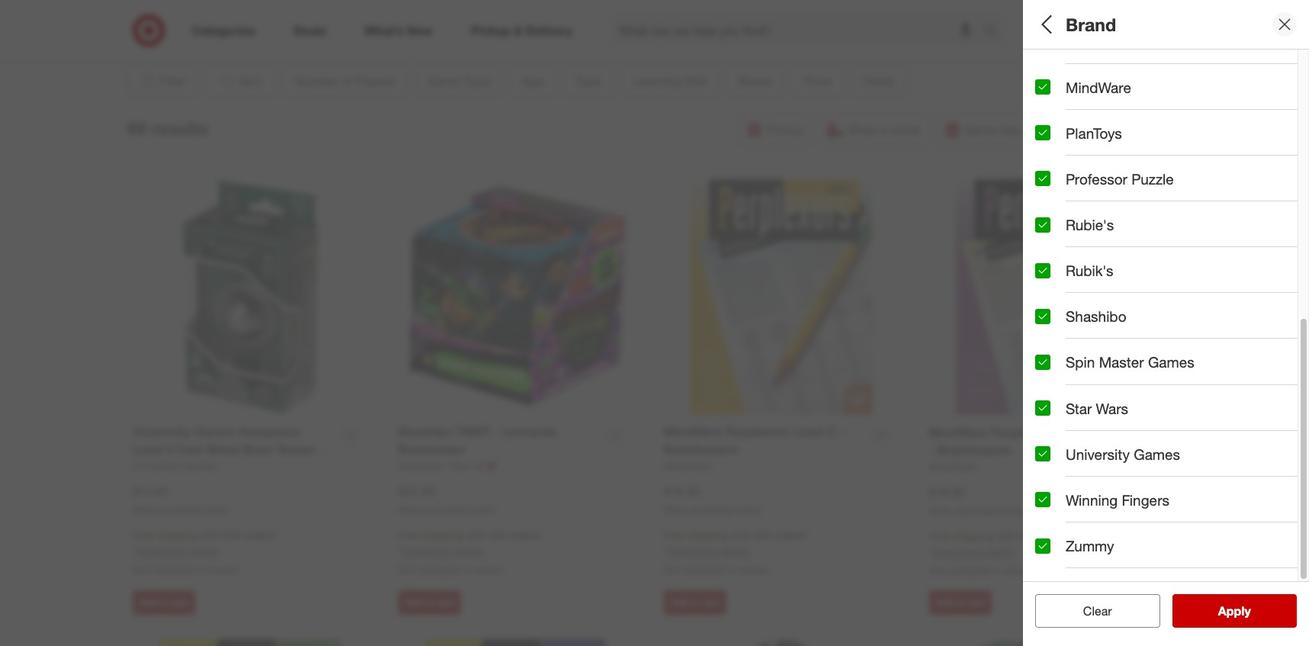 Task type: describe. For each thing, give the bounding box(es) containing it.
chuckle
[[1193, 347, 1232, 360]]

Professor Puzzle checkbox
[[1035, 171, 1050, 186]]

What can we help you find? suggestions appear below search field
[[610, 14, 987, 47]]

players
[[1112, 60, 1163, 78]]

filters
[[1061, 13, 1108, 35]]

star
[[1066, 399, 1092, 417]]

shashibo
[[1066, 308, 1127, 325]]

2
[[1047, 80, 1053, 93]]

sponsored
[[1061, 36, 1107, 48]]

advertisement region
[[191, 0, 1107, 36]]

creative inside learning skill coding; creative thinking; creativity; fine motor skills; gr
[[1076, 293, 1115, 306]]

all filters
[[1035, 13, 1108, 35]]

in inside brand alice in wonderland; bepuzzled; chuckle & roar; educatio
[[1061, 347, 1070, 360]]

university games
[[1066, 445, 1180, 463]]

all
[[1035, 13, 1056, 35]]

puzzle
[[1131, 170, 1174, 188]]

star wars
[[1066, 399, 1128, 417]]

fine
[[1215, 293, 1236, 306]]

games; inside type board games; brainteasers
[[1067, 240, 1104, 253]]

Winning Fingers checkbox
[[1035, 492, 1050, 508]]

games; inside the game type classic games; creative games
[[1073, 133, 1110, 146]]

university
[[1066, 445, 1130, 463]]

deals button
[[1035, 423, 1298, 477]]

wars
[[1096, 399, 1128, 417]]

professor
[[1066, 170, 1127, 188]]

online inside $25.99 when purchased online
[[471, 504, 495, 515]]

game
[[1035, 113, 1076, 131]]

professor puzzle
[[1066, 170, 1174, 188]]

winning fingers
[[1066, 491, 1169, 509]]

thinking;
[[1118, 293, 1162, 306]]

by
[[1070, 546, 1086, 563]]

results for see results
[[1227, 603, 1267, 619]]

type inside the game type classic games; creative games
[[1080, 113, 1112, 131]]

$14.87
[[133, 483, 169, 499]]

clear all
[[1075, 603, 1120, 619]]

apply
[[1218, 603, 1251, 619]]

fingers
[[1122, 491, 1169, 509]]

type inside type board games; brainteasers
[[1035, 220, 1067, 238]]

master
[[1099, 354, 1144, 371]]

$14.87 when purchased online
[[133, 483, 230, 515]]

University Games checkbox
[[1035, 446, 1050, 462]]

guest
[[1035, 493, 1076, 510]]

number
[[1035, 60, 1090, 78]]

clear button
[[1035, 594, 1160, 628]]

rubik's
[[1066, 262, 1113, 279]]

educatio
[[1273, 347, 1309, 360]]

kids;
[[1035, 186, 1059, 199]]

when inside $14.87 when purchased online
[[133, 504, 157, 515]]

1 vertical spatial games
[[1148, 354, 1194, 371]]

search button
[[976, 14, 1013, 50]]

game type classic games; creative games
[[1035, 113, 1189, 146]]

sold
[[1035, 546, 1066, 563]]

PlanToys checkbox
[[1035, 125, 1050, 141]]

sold by button
[[1035, 530, 1298, 584]]

alice
[[1035, 347, 1058, 360]]

roar;
[[1244, 347, 1270, 360]]

age kids; adult
[[1035, 167, 1087, 199]]

mindware
[[1066, 78, 1131, 96]]

gr
[[1301, 293, 1309, 306]]

skills;
[[1270, 293, 1298, 306]]

brainteasers
[[1107, 240, 1167, 253]]

mastermind
[[1066, 32, 1143, 50]]

all
[[1108, 603, 1120, 619]]

online inside $14.87 when purchased online
[[205, 504, 230, 515]]

0 horizontal spatial $16.95
[[664, 483, 700, 499]]

Star Wars checkbox
[[1035, 401, 1050, 416]]



Task type: vqa. For each thing, say whether or not it's contained in the screenshot.
Bepuzzled; at the right of the page
yes



Task type: locate. For each thing, give the bounding box(es) containing it.
1 vertical spatial type
[[1035, 220, 1067, 238]]

0 vertical spatial brand
[[1066, 13, 1116, 35]]

exclusions
[[137, 545, 188, 558], [402, 545, 453, 558], [667, 545, 718, 558], [933, 546, 984, 559]]

in
[[1061, 347, 1070, 360], [197, 563, 206, 576], [463, 563, 471, 576], [728, 563, 736, 576], [994, 564, 1002, 577]]

2 vertical spatial games
[[1134, 445, 1180, 463]]

purchased inside $14.87 when purchased online
[[159, 504, 203, 515]]

brand inside brand alice in wonderland; bepuzzled; chuckle & roar; educatio
[[1035, 327, 1077, 345]]

see results button
[[1172, 594, 1297, 628]]

clear for clear all
[[1075, 603, 1104, 619]]

$16.95 when purchased online
[[664, 483, 761, 515], [929, 484, 1026, 516]]

orders*
[[243, 529, 278, 542], [509, 529, 543, 542], [774, 529, 809, 542], [1040, 530, 1074, 543]]

creativity;
[[1165, 293, 1213, 306]]

games
[[1155, 133, 1189, 146], [1148, 354, 1194, 371], [1134, 445, 1180, 463]]

*
[[133, 545, 137, 558], [398, 545, 402, 558], [664, 545, 667, 558], [929, 546, 933, 559]]

games inside the game type classic games; creative games
[[1155, 133, 1189, 146]]

bepuzzled;
[[1136, 347, 1190, 360]]

age
[[1035, 167, 1062, 184]]

brand for brand
[[1066, 13, 1116, 35]]

brand alice in wonderland; bepuzzled; chuckle & roar; educatio
[[1035, 327, 1309, 360]]

when inside $25.99 when purchased online
[[398, 504, 422, 515]]

deals
[[1035, 439, 1074, 457]]

sold by
[[1035, 546, 1086, 563]]

0 horizontal spatial $16.95 when purchased online
[[664, 483, 761, 515]]

results for 99 results
[[151, 117, 208, 139]]

free shipping with $35 orders* * exclusions apply. not available in stores
[[133, 529, 278, 576], [398, 529, 543, 576], [664, 529, 809, 576], [929, 530, 1074, 577]]

0 horizontal spatial type
[[1035, 220, 1067, 238]]

classic
[[1035, 133, 1070, 146]]

1;
[[1035, 80, 1044, 93]]

guest rating button
[[1035, 477, 1298, 530]]

0 horizontal spatial results
[[151, 117, 208, 139]]

learning skill coding; creative thinking; creativity; fine motor skills; gr
[[1035, 274, 1309, 306]]

results inside button
[[1227, 603, 1267, 619]]

2 clear from the left
[[1083, 603, 1112, 619]]

board
[[1035, 240, 1064, 253]]

0 vertical spatial results
[[151, 117, 208, 139]]

99 results
[[127, 117, 208, 139]]

type board games; brainteasers
[[1035, 220, 1167, 253]]

guest rating
[[1035, 493, 1125, 510]]

1 horizontal spatial results
[[1227, 603, 1267, 619]]

&
[[1235, 347, 1241, 360]]

games;
[[1073, 133, 1110, 146], [1067, 240, 1104, 253]]

creative
[[1113, 133, 1152, 146], [1076, 293, 1115, 306]]

see results
[[1202, 603, 1267, 619]]

clear inside button
[[1075, 603, 1104, 619]]

1 vertical spatial games;
[[1067, 240, 1104, 253]]

results
[[151, 117, 208, 139], [1227, 603, 1267, 619]]

0 vertical spatial games;
[[1073, 133, 1110, 146]]

rating
[[1080, 493, 1125, 510]]

brand up sponsored
[[1066, 13, 1116, 35]]

creative up shashibo
[[1076, 293, 1115, 306]]

apply button
[[1172, 594, 1297, 628]]

coding;
[[1035, 293, 1073, 306]]

winning
[[1066, 491, 1118, 509]]

type
[[1080, 113, 1112, 131], [1035, 220, 1067, 238]]

1 horizontal spatial $16.95
[[929, 484, 966, 499]]

motor
[[1238, 293, 1267, 306]]

zummy
[[1066, 537, 1114, 555]]

online
[[205, 504, 230, 515], [471, 504, 495, 515], [736, 504, 761, 515], [1002, 505, 1026, 516]]

exclusions apply. button
[[137, 544, 219, 559], [402, 544, 485, 559], [667, 544, 750, 559], [933, 545, 1016, 560]]

$25.99 when purchased online
[[398, 483, 495, 515]]

0 vertical spatial type
[[1080, 113, 1112, 131]]

Spin Master Games checkbox
[[1035, 355, 1050, 370]]

price
[[1035, 386, 1071, 403]]

clear left all
[[1075, 603, 1104, 619]]

price button
[[1035, 370, 1298, 423]]

1 vertical spatial results
[[1227, 603, 1267, 619]]

$16.95
[[664, 483, 700, 499], [929, 484, 966, 499]]

with
[[201, 529, 220, 542], [466, 529, 486, 542], [732, 529, 751, 542], [997, 530, 1017, 543]]

1 vertical spatial creative
[[1076, 293, 1115, 306]]

type up board
[[1035, 220, 1067, 238]]

clear down by
[[1083, 603, 1112, 619]]

Rubie's checkbox
[[1035, 217, 1050, 232]]

results right 99
[[151, 117, 208, 139]]

MindWare checkbox
[[1035, 79, 1050, 95]]

Shashibo checkbox
[[1035, 309, 1050, 324]]

games; right classic
[[1073, 133, 1110, 146]]

purchased
[[159, 504, 203, 515], [425, 504, 468, 515], [690, 504, 734, 515], [955, 505, 999, 516]]

free
[[133, 529, 154, 542], [398, 529, 419, 542], [664, 529, 685, 542], [929, 530, 950, 543]]

purchased inside $25.99 when purchased online
[[425, 504, 468, 515]]

clear all button
[[1035, 594, 1160, 628]]

$25.99
[[398, 483, 435, 499]]

all filters dialog
[[1023, 0, 1309, 646]]

99
[[127, 117, 147, 139]]

clear
[[1075, 603, 1104, 619], [1083, 603, 1112, 619]]

1 horizontal spatial $16.95 when purchased online
[[929, 484, 1026, 516]]

skill
[[1100, 274, 1128, 291]]

search
[[976, 24, 1013, 39]]

wonderland;
[[1073, 347, 1133, 360]]

creative up "professor puzzle" at right
[[1113, 133, 1152, 146]]

clear inside button
[[1083, 603, 1112, 619]]

1 horizontal spatial type
[[1080, 113, 1112, 131]]

brand
[[1066, 13, 1116, 35], [1035, 327, 1077, 345]]

spin master games
[[1066, 354, 1194, 371]]

1 clear from the left
[[1075, 603, 1104, 619]]

see
[[1202, 603, 1224, 619]]

0 vertical spatial games
[[1155, 133, 1189, 146]]

stores
[[208, 563, 238, 576], [474, 563, 503, 576], [739, 563, 769, 576], [1005, 564, 1034, 577]]

0 vertical spatial creative
[[1113, 133, 1152, 146]]

of
[[1094, 60, 1108, 78]]

type down mindware
[[1080, 113, 1112, 131]]

when
[[133, 504, 157, 515], [398, 504, 422, 515], [664, 504, 687, 515], [929, 505, 953, 516]]

rubie's
[[1066, 216, 1114, 233]]

results right see
[[1227, 603, 1267, 619]]

brand up alice
[[1035, 327, 1077, 345]]

games; down 'rubie's'
[[1067, 240, 1104, 253]]

number of players 1; 2
[[1035, 60, 1163, 93]]

brand inside dialog
[[1066, 13, 1116, 35]]

Rubik's checkbox
[[1035, 263, 1050, 278]]

brand dialog
[[1023, 0, 1309, 646]]

1 vertical spatial brand
[[1035, 327, 1077, 345]]

spin
[[1066, 354, 1095, 371]]

adult
[[1062, 186, 1087, 199]]

available
[[153, 563, 194, 576], [418, 563, 460, 576], [684, 563, 725, 576], [949, 564, 991, 577]]

creative inside the game type classic games; creative games
[[1113, 133, 1152, 146]]

clear for clear
[[1083, 603, 1112, 619]]

plantoys
[[1066, 124, 1122, 142]]

brand for brand alice in wonderland; bepuzzled; chuckle & roar; educatio
[[1035, 327, 1077, 345]]

Zummy checkbox
[[1035, 538, 1050, 553]]

$35
[[223, 529, 240, 542], [489, 529, 506, 542], [754, 529, 771, 542], [1020, 530, 1037, 543]]

learning
[[1035, 274, 1096, 291]]



